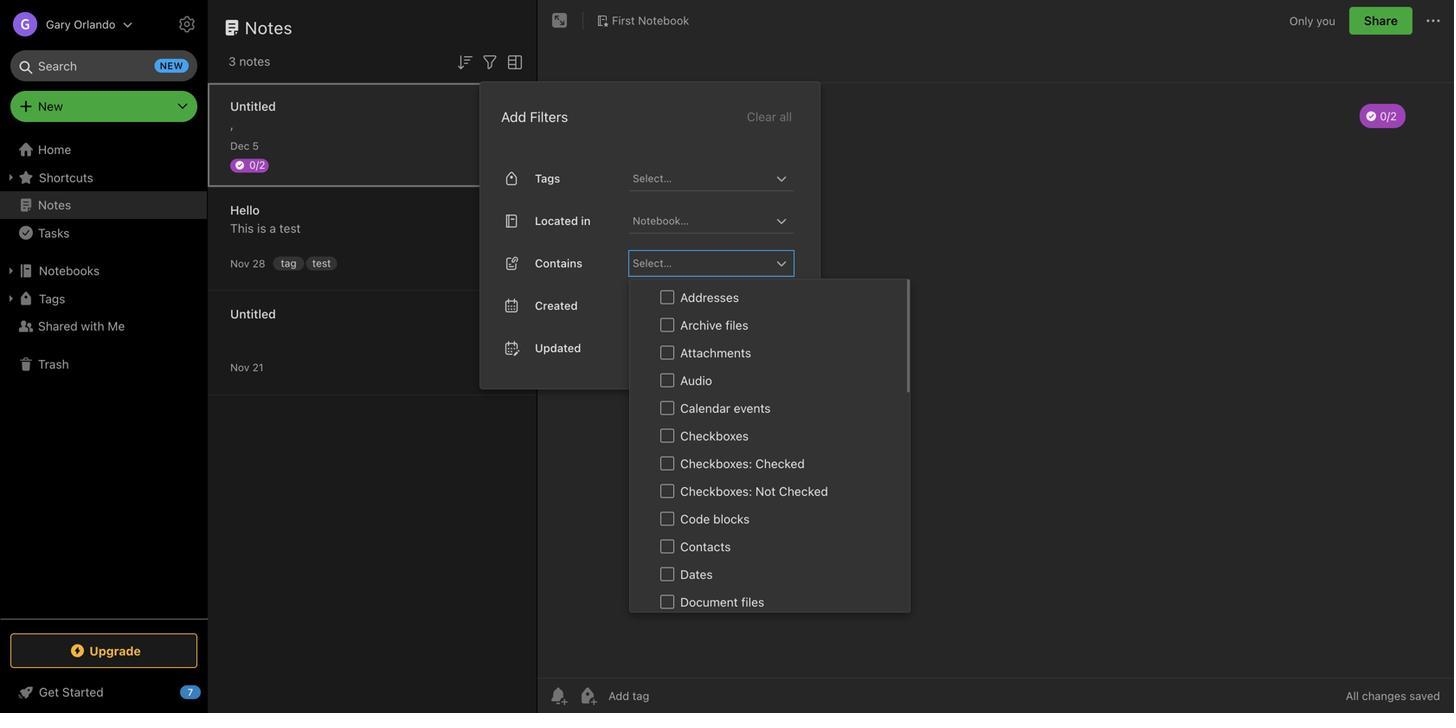 Task type: describe. For each thing, give the bounding box(es) containing it.
share
[[1364, 13, 1398, 28]]

you
[[1317, 14, 1336, 27]]

first notebook
[[612, 14, 689, 27]]

get
[[39, 685, 59, 700]]

document files
[[681, 595, 765, 609]]

expand tags image
[[4, 292, 18, 306]]

checkboxes: not checked
[[681, 484, 828, 499]]

notebooks
[[39, 264, 100, 278]]

code blocks
[[681, 512, 750, 526]]

Contains field
[[629, 251, 794, 276]]

7
[[188, 687, 193, 698]]

share button
[[1350, 7, 1413, 35]]

Select175 checkbox
[[661, 429, 674, 443]]

filters
[[530, 108, 568, 125]]

all
[[780, 109, 792, 124]]

started
[[62, 685, 104, 700]]

0 vertical spatial checked
[[756, 457, 805, 471]]

updated
[[535, 342, 581, 355]]

View options field
[[500, 50, 526, 73]]

dec
[[230, 140, 250, 152]]

code
[[681, 512, 710, 526]]

add a reminder image
[[548, 686, 569, 706]]

Located in field
[[629, 208, 794, 234]]

notes inside tree
[[38, 198, 71, 212]]

tags button
[[0, 285, 207, 313]]

Select179 checkbox
[[661, 539, 674, 553]]

5
[[253, 140, 259, 152]]

Select181 checkbox
[[661, 595, 674, 609]]

new button
[[10, 91, 197, 122]]

Sort options field
[[455, 50, 475, 73]]

nov for nov 21
[[230, 361, 250, 374]]

expand note image
[[550, 10, 571, 31]]

clear all button
[[745, 106, 794, 127]]

clear all
[[747, 109, 792, 124]]

in
[[581, 214, 591, 227]]

More actions field
[[1423, 7, 1444, 35]]

changes
[[1362, 690, 1407, 703]]

Account field
[[0, 7, 133, 42]]

Select178 checkbox
[[661, 512, 674, 526]]

orlando
[[74, 18, 115, 31]]

located in
[[535, 214, 591, 227]]

Select172 checkbox
[[661, 346, 674, 359]]

dec 5
[[230, 140, 259, 152]]

archive files
[[681, 318, 749, 332]]

untitled for untitled
[[230, 307, 276, 321]]

new search field
[[23, 50, 189, 81]]

new
[[38, 99, 63, 113]]

Select174 checkbox
[[661, 401, 674, 415]]

new
[[160, 60, 184, 71]]

created
[[535, 299, 578, 312]]

Select176 checkbox
[[661, 456, 674, 470]]

archive
[[681, 318, 722, 332]]

shared with me link
[[0, 313, 207, 340]]

a
[[270, 221, 276, 235]]

home
[[38, 142, 71, 157]]

all changes saved
[[1346, 690, 1441, 703]]

files for document files
[[742, 595, 765, 609]]

trash link
[[0, 351, 207, 378]]

checkboxes
[[681, 429, 749, 443]]

clear
[[747, 109, 776, 124]]

checkboxes: for checkboxes: not checked
[[681, 484, 752, 499]]

28
[[252, 258, 265, 270]]

Search text field
[[23, 50, 185, 81]]



Task type: vqa. For each thing, say whether or not it's contained in the screenshot.
second DROPDOWN LIST 'menu' from the top of the page
no



Task type: locate. For each thing, give the bounding box(es) containing it.
2 nov from the top
[[230, 361, 250, 374]]

nov for nov 28
[[230, 258, 250, 270]]

more actions image
[[1423, 10, 1444, 31]]

located
[[535, 214, 578, 227]]

Select170 checkbox
[[661, 290, 674, 304]]

checkboxes:
[[681, 457, 752, 471], [681, 484, 752, 499]]

add
[[501, 108, 526, 125]]

notes link
[[0, 191, 207, 219]]

1 vertical spatial  input text field
[[631, 251, 771, 275]]

nov
[[230, 258, 250, 270], [230, 361, 250, 374]]

me
[[108, 319, 125, 333]]

checkboxes: for checkboxes: checked
[[681, 457, 752, 471]]

files up attachments
[[726, 318, 749, 332]]

gary orlando
[[46, 18, 115, 31]]

tags
[[535, 172, 560, 185], [39, 292, 65, 306]]

 input text field inside contains field
[[631, 251, 771, 275]]

calendar events
[[681, 401, 771, 415]]

contains
[[535, 257, 583, 270]]

notes
[[245, 17, 293, 38], [38, 198, 71, 212]]

get started
[[39, 685, 104, 700]]

gary
[[46, 18, 71, 31]]

untitled for untitled ,
[[230, 99, 276, 113]]

checkboxes: down checkboxes
[[681, 457, 752, 471]]

Add filters field
[[480, 50, 500, 73]]

addresses
[[681, 290, 739, 305]]

blocks
[[713, 512, 750, 526]]

 input text field
[[631, 208, 771, 233], [631, 251, 771, 275]]

dates
[[681, 567, 713, 582]]

tags up shared
[[39, 292, 65, 306]]

tags up 'located'
[[535, 172, 560, 185]]

this
[[230, 221, 254, 235]]

,
[[230, 117, 234, 132]]

add filters image
[[480, 52, 500, 73]]

2 untitled from the top
[[230, 307, 276, 321]]

tag
[[281, 257, 297, 269]]

only you
[[1290, 14, 1336, 27]]

 input text field for located in
[[631, 208, 771, 233]]

document
[[681, 595, 738, 609]]

Select180 checkbox
[[661, 567, 674, 581]]

first
[[612, 14, 635, 27]]

checked
[[756, 457, 805, 471], [779, 484, 828, 499]]

add filters
[[501, 108, 568, 125]]

0 vertical spatial untitled
[[230, 99, 276, 113]]

hello this is a test
[[230, 203, 301, 235]]

files
[[726, 318, 749, 332], [742, 595, 765, 609]]

checked up not
[[756, 457, 805, 471]]

0 horizontal spatial notes
[[38, 198, 71, 212]]

tags inside button
[[39, 292, 65, 306]]

test right tag
[[312, 257, 331, 269]]

files for archive files
[[726, 318, 749, 332]]

nov left 21
[[230, 361, 250, 374]]

shared with me
[[38, 319, 125, 333]]

1 vertical spatial notes
[[38, 198, 71, 212]]

checked right not
[[779, 484, 828, 499]]

1 untitled from the top
[[230, 99, 276, 113]]

Help and Learning task checklist field
[[0, 679, 208, 706]]

row group containing addresses
[[630, 280, 907, 713]]

upgrade button
[[10, 634, 197, 668]]

test right a
[[279, 221, 301, 235]]

21
[[252, 361, 264, 374]]

1 vertical spatial nov
[[230, 361, 250, 374]]

tasks button
[[0, 219, 207, 247]]

1 vertical spatial checkboxes:
[[681, 484, 752, 499]]

0 horizontal spatial test
[[279, 221, 301, 235]]

with
[[81, 319, 104, 333]]

0/2
[[249, 159, 265, 171]]

0 vertical spatial test
[[279, 221, 301, 235]]

untitled
[[230, 99, 276, 113], [230, 307, 276, 321]]

hello
[[230, 203, 260, 217]]

notes up notes
[[245, 17, 293, 38]]

test
[[279, 221, 301, 235], [312, 257, 331, 269]]

Tags field
[[629, 166, 794, 191]]

notebooks link
[[0, 257, 207, 285]]

shortcuts button
[[0, 164, 207, 191]]

shared
[[38, 319, 78, 333]]

1 vertical spatial checked
[[779, 484, 828, 499]]

3 notes
[[229, 54, 270, 68]]

not
[[756, 484, 776, 499]]

note window element
[[538, 0, 1455, 713]]

all
[[1346, 690, 1359, 703]]

Select171 checkbox
[[661, 318, 674, 332]]

 input text field inside located in field
[[631, 208, 771, 233]]

1 vertical spatial files
[[742, 595, 765, 609]]

 input text field up addresses
[[631, 251, 771, 275]]

0 vertical spatial checkboxes:
[[681, 457, 752, 471]]

events
[[734, 401, 771, 415]]

attachments
[[681, 346, 751, 360]]

untitled up ,
[[230, 99, 276, 113]]

0 horizontal spatial tags
[[39, 292, 65, 306]]

test inside hello this is a test
[[279, 221, 301, 235]]

notes up tasks on the left top of page
[[38, 198, 71, 212]]

nov 28
[[230, 258, 265, 270]]

calendar
[[681, 401, 731, 415]]

home link
[[0, 136, 208, 164]]

checkboxes: checked
[[681, 457, 805, 471]]

notes
[[239, 54, 270, 68]]

0 vertical spatial tags
[[535, 172, 560, 185]]

 input text field for contains
[[631, 251, 771, 275]]

1 horizontal spatial notes
[[245, 17, 293, 38]]

Note Editor text field
[[538, 83, 1455, 678]]

is
[[257, 221, 266, 235]]

Select173 checkbox
[[661, 373, 674, 387]]

0 vertical spatial notes
[[245, 17, 293, 38]]

1 vertical spatial untitled
[[230, 307, 276, 321]]

nov left 28
[[230, 258, 250, 270]]

1 checkboxes: from the top
[[681, 457, 752, 471]]

add tag image
[[577, 686, 598, 706]]

2 checkboxes: from the top
[[681, 484, 752, 499]]

shortcuts
[[39, 170, 93, 185]]

1 vertical spatial test
[[312, 257, 331, 269]]

only
[[1290, 14, 1314, 27]]

settings image
[[177, 14, 197, 35]]

 input text field
[[631, 166, 771, 190]]

tasks
[[38, 226, 70, 240]]

 input text field down  input text box
[[631, 208, 771, 233]]

0 vertical spatial nov
[[230, 258, 250, 270]]

files right document
[[742, 595, 765, 609]]

row group
[[630, 280, 907, 713]]

expand notebooks image
[[4, 264, 18, 278]]

1 nov from the top
[[230, 258, 250, 270]]

checkboxes: up code blocks at bottom
[[681, 484, 752, 499]]

first notebook button
[[590, 9, 695, 33]]

Add tag field
[[607, 689, 737, 703]]

contacts
[[681, 540, 731, 554]]

tree
[[0, 136, 208, 618]]

saved
[[1410, 690, 1441, 703]]

notebook
[[638, 14, 689, 27]]

untitled ,
[[230, 99, 276, 132]]

tree containing home
[[0, 136, 208, 618]]

trash
[[38, 357, 69, 371]]

1 horizontal spatial test
[[312, 257, 331, 269]]

audio
[[681, 373, 712, 388]]

1 vertical spatial tags
[[39, 292, 65, 306]]

2  input text field from the top
[[631, 251, 771, 275]]

1  input text field from the top
[[631, 208, 771, 233]]

Select177 checkbox
[[661, 484, 674, 498]]

1 horizontal spatial tags
[[535, 172, 560, 185]]

0 vertical spatial files
[[726, 318, 749, 332]]

upgrade
[[89, 644, 141, 658]]

3
[[229, 54, 236, 68]]

untitled down nov 28 at left top
[[230, 307, 276, 321]]

0 vertical spatial  input text field
[[631, 208, 771, 233]]

click to collapse image
[[201, 681, 214, 702]]

nov 21
[[230, 361, 264, 374]]



